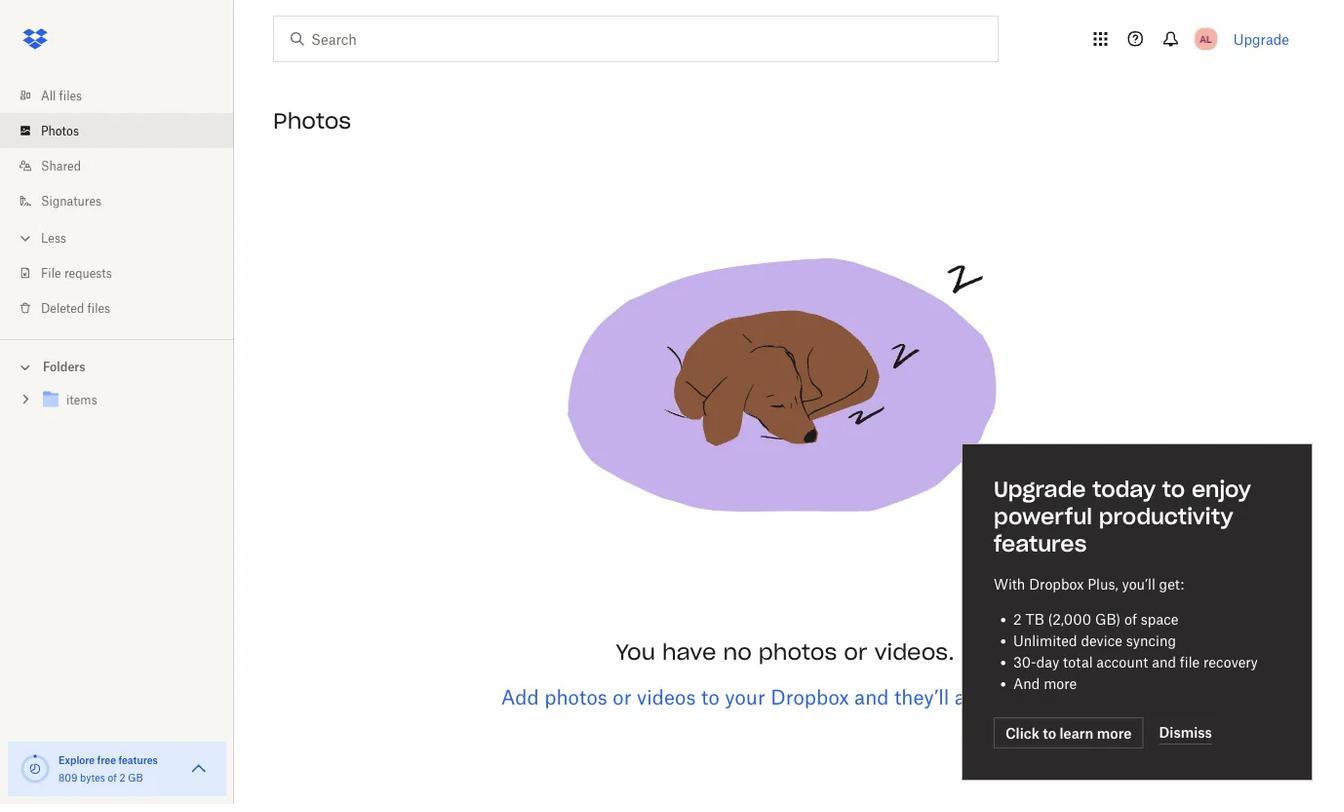 Task type: locate. For each thing, give the bounding box(es) containing it.
0 horizontal spatial 2
[[119, 772, 125, 784]]

upgrade for upgrade "link"
[[1234, 31, 1289, 47]]

bytes
[[80, 772, 105, 784]]

photos link
[[16, 113, 234, 148]]

signatures
[[41, 194, 102, 208]]

items link
[[39, 388, 218, 414]]

and
[[1013, 675, 1040, 692]]

or left videos
[[613, 686, 632, 710]]

1 vertical spatial features
[[118, 754, 158, 767]]

2
[[1013, 611, 1022, 628], [119, 772, 125, 784]]

folders button
[[0, 352, 234, 381]]

30-
[[1013, 654, 1037, 671]]

0 vertical spatial files
[[59, 88, 82, 103]]

photos
[[759, 639, 837, 666], [544, 686, 608, 710]]

dropbox up (2,000
[[1029, 576, 1084, 593]]

1 horizontal spatial 2
[[1013, 611, 1022, 628]]

2 horizontal spatial to
[[1162, 476, 1185, 503]]

to
[[1162, 476, 1185, 503], [701, 686, 720, 710], [1043, 725, 1057, 742]]

dropbox
[[1029, 576, 1084, 593], [771, 686, 849, 710]]

files right all
[[59, 88, 82, 103]]

plus,
[[1088, 576, 1118, 593]]

2 left tb
[[1013, 611, 1022, 628]]

photos list item
[[0, 113, 234, 148]]

0 horizontal spatial or
[[613, 686, 632, 710]]

day
[[1037, 654, 1060, 671]]

of right gb)
[[1125, 611, 1137, 628]]

upgrade inside the upgrade today to enjoy powerful productivity features
[[994, 476, 1086, 503]]

1 horizontal spatial and
[[1152, 654, 1176, 671]]

you have no photos or videos.
[[616, 639, 955, 666]]

and down syncing
[[1152, 654, 1176, 671]]

dropbox image
[[16, 20, 55, 59]]

and left they'll
[[855, 686, 889, 710]]

signatures link
[[16, 183, 234, 218]]

less
[[41, 231, 66, 245]]

all
[[41, 88, 56, 103]]

productivity
[[1099, 503, 1234, 531]]

photos right add
[[544, 686, 608, 710]]

upgrade left today
[[994, 476, 1086, 503]]

have
[[662, 639, 716, 666]]

device
[[1081, 633, 1123, 649]]

of down free
[[108, 772, 117, 784]]

quota usage element
[[20, 754, 51, 785]]

of inside 2 tb (2,000 gb) of space unlimited device syncing 30-day total account and file recovery and more
[[1125, 611, 1137, 628]]

upgrade
[[1234, 31, 1289, 47], [994, 476, 1086, 503]]

they'll
[[894, 686, 949, 710]]

dropbox down you have no photos or videos. at the bottom
[[771, 686, 849, 710]]

free
[[97, 754, 116, 767]]

1 horizontal spatial files
[[87, 301, 110, 316]]

1 vertical spatial more
[[1097, 725, 1132, 742]]

file requests link
[[16, 256, 234, 291]]

get:
[[1159, 576, 1184, 593]]

0 horizontal spatial more
[[1044, 675, 1077, 692]]

0 vertical spatial of
[[1125, 611, 1137, 628]]

or
[[844, 639, 868, 666], [613, 686, 632, 710]]

deleted files
[[41, 301, 110, 316]]

account
[[1097, 654, 1148, 671]]

0 horizontal spatial dropbox
[[771, 686, 849, 710]]

requests
[[64, 266, 112, 280]]

or left videos.
[[844, 639, 868, 666]]

1 horizontal spatial or
[[844, 639, 868, 666]]

0 horizontal spatial upgrade
[[994, 476, 1086, 503]]

1 horizontal spatial features
[[994, 531, 1087, 558]]

2 tb (2,000 gb) of space unlimited device syncing 30-day total account and file recovery and more
[[1013, 611, 1258, 692]]

0 vertical spatial 2
[[1013, 611, 1022, 628]]

shared link
[[16, 148, 234, 183]]

to left enjoy
[[1162, 476, 1185, 503]]

you'll
[[1122, 576, 1156, 593]]

1 horizontal spatial photos
[[273, 107, 351, 135]]

upgrade today to enjoy powerful productivity features
[[994, 476, 1251, 558]]

0 vertical spatial and
[[1152, 654, 1176, 671]]

gb)
[[1095, 611, 1121, 628]]

dismiss button
[[1159, 722, 1212, 745]]

1 horizontal spatial dropbox
[[1029, 576, 1084, 593]]

file requests
[[41, 266, 112, 280]]

upgrade right al popup button
[[1234, 31, 1289, 47]]

photos
[[273, 107, 351, 135], [41, 123, 79, 138]]

1 vertical spatial 2
[[119, 772, 125, 784]]

0 vertical spatial or
[[844, 639, 868, 666]]

1 horizontal spatial of
[[1125, 611, 1137, 628]]

1 horizontal spatial upgrade
[[1234, 31, 1289, 47]]

upgrade for upgrade today to enjoy powerful productivity features
[[994, 476, 1086, 503]]

0 horizontal spatial and
[[855, 686, 889, 710]]

photos up add photos or videos to your dropbox and they'll appear here. link
[[759, 639, 837, 666]]

to left the "your"
[[701, 686, 720, 710]]

upgrade link
[[1234, 31, 1289, 47]]

features
[[994, 531, 1087, 558], [118, 754, 158, 767]]

1 vertical spatial files
[[87, 301, 110, 316]]

1 vertical spatial dropbox
[[771, 686, 849, 710]]

1 vertical spatial or
[[613, 686, 632, 710]]

sleeping dog on a purple cushion. image
[[541, 148, 1029, 636]]

more right learn
[[1097, 725, 1132, 742]]

1 horizontal spatial more
[[1097, 725, 1132, 742]]

0 horizontal spatial of
[[108, 772, 117, 784]]

files for deleted files
[[87, 301, 110, 316]]

to inside click to learn more button
[[1043, 725, 1057, 742]]

list
[[0, 66, 234, 339]]

more down day
[[1044, 675, 1077, 692]]

explore free features 809 bytes of 2 gb
[[59, 754, 158, 784]]

2 inside explore free features 809 bytes of 2 gb
[[119, 772, 125, 784]]

deleted files link
[[16, 291, 234, 326]]

files
[[59, 88, 82, 103], [87, 301, 110, 316]]

1 horizontal spatial photos
[[759, 639, 837, 666]]

explore
[[59, 754, 95, 767]]

with
[[994, 576, 1026, 593]]

0 vertical spatial to
[[1162, 476, 1185, 503]]

add
[[501, 686, 539, 710]]

0 vertical spatial upgrade
[[1234, 31, 1289, 47]]

1 vertical spatial upgrade
[[994, 476, 1086, 503]]

unlimited
[[1013, 633, 1077, 649]]

0 vertical spatial features
[[994, 531, 1087, 558]]

learn
[[1060, 725, 1094, 742]]

(2,000
[[1048, 611, 1092, 628]]

0 vertical spatial dropbox
[[1029, 576, 1084, 593]]

1 vertical spatial to
[[701, 686, 720, 710]]

of
[[1125, 611, 1137, 628], [108, 772, 117, 784]]

features up with
[[994, 531, 1087, 558]]

list containing all files
[[0, 66, 234, 339]]

deleted
[[41, 301, 84, 316]]

more
[[1044, 675, 1077, 692], [1097, 725, 1132, 742]]

and
[[1152, 654, 1176, 671], [855, 686, 889, 710]]

0 horizontal spatial files
[[59, 88, 82, 103]]

file
[[1180, 654, 1200, 671]]

0 vertical spatial photos
[[759, 639, 837, 666]]

files right the deleted
[[87, 301, 110, 316]]

0 vertical spatial more
[[1044, 675, 1077, 692]]

0 horizontal spatial photos
[[41, 123, 79, 138]]

to left learn
[[1043, 725, 1057, 742]]

2 vertical spatial to
[[1043, 725, 1057, 742]]

2 left gb
[[119, 772, 125, 784]]

features up gb
[[118, 754, 158, 767]]

1 vertical spatial and
[[855, 686, 889, 710]]

1 horizontal spatial to
[[1043, 725, 1057, 742]]

1 vertical spatial photos
[[544, 686, 608, 710]]

1 vertical spatial of
[[108, 772, 117, 784]]

0 horizontal spatial features
[[118, 754, 158, 767]]

features inside the upgrade today to enjoy powerful productivity features
[[994, 531, 1087, 558]]



Task type: vqa. For each thing, say whether or not it's contained in the screenshot.
photos
yes



Task type: describe. For each thing, give the bounding box(es) containing it.
and inside 2 tb (2,000 gb) of space unlimited device syncing 30-day total account and file recovery and more
[[1152, 654, 1176, 671]]

to inside the upgrade today to enjoy powerful productivity features
[[1162, 476, 1185, 503]]

809
[[59, 772, 77, 784]]

of inside explore free features 809 bytes of 2 gb
[[108, 772, 117, 784]]

your
[[725, 686, 766, 710]]

today
[[1093, 476, 1156, 503]]

0 horizontal spatial photos
[[544, 686, 608, 710]]

total
[[1063, 654, 1093, 671]]

features inside explore free features 809 bytes of 2 gb
[[118, 754, 158, 767]]

items
[[66, 393, 97, 408]]

less image
[[16, 229, 35, 248]]

2 inside 2 tb (2,000 gb) of space unlimited device syncing 30-day total account and file recovery and more
[[1013, 611, 1022, 628]]

enjoy
[[1192, 476, 1251, 503]]

recovery
[[1204, 654, 1258, 671]]

you
[[616, 639, 655, 666]]

0 horizontal spatial to
[[701, 686, 720, 710]]

videos
[[637, 686, 696, 710]]

al
[[1200, 33, 1212, 45]]

shared
[[41, 159, 81, 173]]

add photos or videos to your dropbox and they'll appear here. link
[[501, 686, 1069, 710]]

here.
[[1024, 686, 1069, 710]]

more inside button
[[1097, 725, 1132, 742]]

videos.
[[874, 639, 955, 666]]

Search in folder "Dropbox" text field
[[311, 28, 958, 50]]

appear
[[955, 686, 1019, 710]]

with dropbox plus, you'll get:
[[994, 576, 1184, 593]]

click to learn more
[[1006, 725, 1132, 742]]

folders
[[43, 360, 85, 375]]

files for all files
[[59, 88, 82, 103]]

syncing
[[1126, 633, 1176, 649]]

dismiss
[[1159, 725, 1212, 741]]

space
[[1141, 611, 1179, 628]]

click to learn more button
[[994, 718, 1144, 749]]

photos inside list item
[[41, 123, 79, 138]]

add photos or videos to your dropbox and they'll appear here.
[[501, 686, 1069, 710]]

more inside 2 tb (2,000 gb) of space unlimited device syncing 30-day total account and file recovery and more
[[1044, 675, 1077, 692]]

powerful
[[994, 503, 1093, 531]]

gb
[[128, 772, 143, 784]]

file
[[41, 266, 61, 280]]

no
[[723, 639, 752, 666]]

al button
[[1191, 23, 1222, 55]]

click
[[1006, 725, 1040, 742]]

all files link
[[16, 78, 234, 113]]

tb
[[1026, 611, 1044, 628]]

all files
[[41, 88, 82, 103]]



